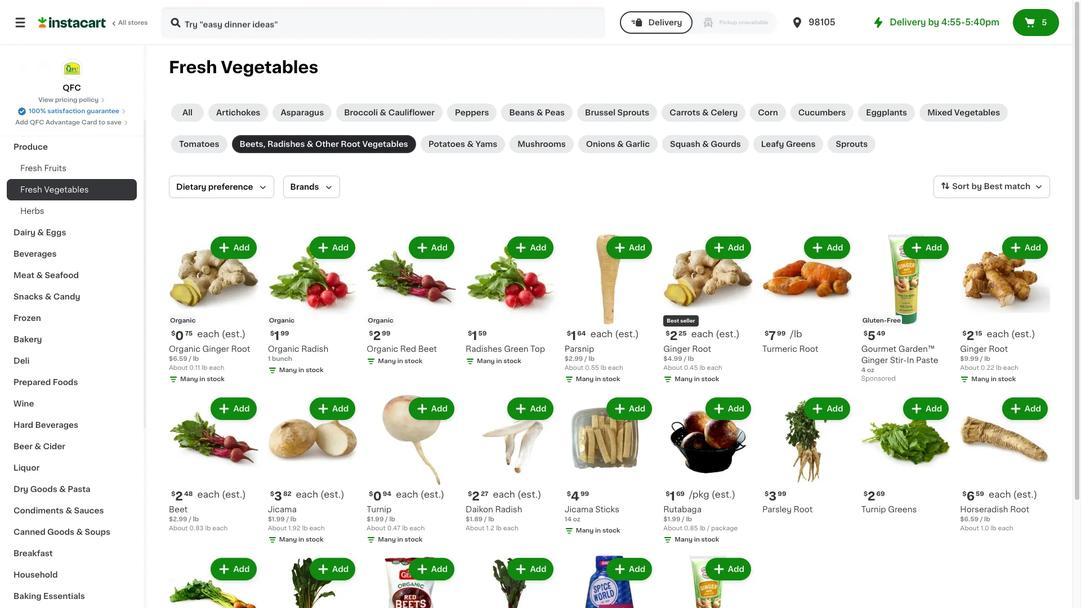 Task type: vqa. For each thing, say whether or not it's contained in the screenshot.
Each (Est.) related to $ 3 82
yes



Task type: locate. For each thing, give the bounding box(es) containing it.
0 horizontal spatial 5
[[868, 330, 876, 342]]

root for ginger root $4.99 / lb about 0.45 lb each
[[692, 345, 712, 353]]

1 69 from the left
[[676, 491, 685, 498]]

0 vertical spatial all
[[118, 20, 126, 26]]

lb right 0.55
[[601, 365, 607, 371]]

product group containing 4
[[565, 395, 655, 538]]

1 inside organic radish 1 bunch
[[268, 356, 271, 362]]

$2.99 inside beet $2.99 / lb about 0.83 lb each
[[169, 517, 187, 523]]

$ for $ 1 69
[[666, 491, 670, 498]]

(est.) up the daikon radish $1.89 / lb about 1.2 lb each
[[518, 490, 542, 499]]

99 for 7
[[777, 330, 786, 337]]

delivery for delivery
[[649, 19, 682, 26]]

& for beans & peas
[[537, 109, 543, 117]]

root down the $7.99 per pound element
[[800, 345, 819, 353]]

turnip down $ 0 94 on the bottom left
[[367, 506, 392, 514]]

$ 2 27
[[468, 491, 489, 503]]

0 horizontal spatial best
[[667, 318, 679, 323]]

each right the 48
[[197, 490, 220, 499]]

$1.99 for 1
[[664, 517, 681, 523]]

2 horizontal spatial $1.99
[[664, 517, 681, 523]]

& left peas
[[537, 109, 543, 117]]

each (est.) for $ 0 94
[[396, 490, 445, 499]]

1 horizontal spatial $2.99
[[565, 356, 583, 362]]

3
[[769, 491, 777, 503], [274, 491, 282, 503]]

1 vertical spatial radish
[[495, 506, 522, 514]]

& for carrots & celery
[[702, 109, 709, 117]]

1 horizontal spatial jicama
[[565, 506, 594, 514]]

1 vertical spatial oz
[[573, 517, 581, 523]]

each inside the jicama $1.99 / lb about 1.92 lb each
[[309, 526, 325, 532]]

1 turnip from the left
[[367, 506, 392, 514]]

$ 3 99
[[765, 491, 787, 503]]

each (est.) inside the $3.82 each (estimated) element
[[296, 490, 345, 499]]

herbs link
[[7, 201, 137, 222]]

0 horizontal spatial radish
[[301, 345, 329, 353]]

by for sort
[[972, 183, 982, 191]]

(est.) inside $2.15 each (estimated) element
[[1012, 329, 1036, 338]]

1 vertical spatial 0
[[373, 491, 382, 503]]

ginger inside ginger root $9.99 / lb about 0.22 lb each
[[961, 345, 987, 353]]

0 horizontal spatial 59
[[479, 330, 487, 337]]

sprouts down cucumbers link
[[836, 140, 868, 148]]

/ inside the jicama $1.99 / lb about 1.92 lb each
[[286, 517, 289, 523]]

1.2
[[486, 526, 495, 532]]

root down $6.59 each (estimated) element
[[1011, 506, 1030, 514]]

0 vertical spatial best
[[984, 183, 1003, 191]]

(est.) for $ 0 94
[[421, 490, 445, 499]]

brussel sprouts link
[[577, 104, 658, 122]]

organic up $ 1 99
[[269, 318, 295, 324]]

(est.) up ginger root $9.99 / lb about 0.22 lb each
[[1012, 329, 1036, 338]]

canned goods & soups link
[[7, 522, 137, 543]]

stock down the green
[[504, 358, 522, 364]]

1 horizontal spatial greens
[[888, 506, 917, 514]]

$ inside $ 0 75 each (est.)
[[171, 330, 175, 337]]

oz inside gourmet garden™ ginger stir-in paste 4 oz
[[867, 367, 875, 373]]

1 horizontal spatial oz
[[867, 367, 875, 373]]

1 vertical spatial all
[[182, 109, 193, 117]]

dietary
[[176, 183, 206, 191]]

about inside 'rutabaga $1.99 / lb about 0.85 lb / package'
[[664, 526, 683, 532]]

7
[[769, 330, 776, 342]]

jicama inside the jicama $1.99 / lb about 1.92 lb each
[[268, 506, 297, 514]]

service type group
[[620, 11, 778, 34]]

qfc
[[63, 84, 81, 92], [30, 119, 44, 126]]

yams
[[476, 140, 498, 148]]

each
[[197, 329, 220, 338], [591, 329, 613, 338], [692, 329, 714, 338], [987, 329, 1009, 338], [209, 365, 224, 371], [608, 365, 624, 371], [707, 365, 723, 371], [1004, 365, 1019, 371], [197, 490, 220, 499], [493, 490, 515, 499], [296, 490, 318, 499], [396, 490, 418, 499], [989, 490, 1011, 499], [213, 526, 228, 532], [503, 526, 519, 532], [309, 526, 325, 532], [410, 526, 425, 532], [998, 526, 1014, 532]]

1 horizontal spatial $1.99
[[367, 517, 384, 523]]

many in stock down jicama sticks 14 oz
[[576, 528, 621, 534]]

Best match Sort by field
[[934, 176, 1051, 198]]

59 for 1
[[479, 330, 487, 337]]

0 horizontal spatial $1.99
[[268, 517, 285, 523]]

& for beer & cider
[[35, 443, 41, 451]]

squash & gourds
[[670, 140, 741, 148]]

0 vertical spatial by
[[929, 18, 940, 26]]

tomatoes link
[[171, 135, 227, 153]]

each (est.) for $ 2 48
[[197, 490, 246, 499]]

view pricing policy
[[38, 97, 99, 103]]

best left seller
[[667, 318, 679, 323]]

$1.99
[[268, 517, 285, 523], [367, 517, 384, 523], [664, 517, 681, 523]]

root inside ginger root $9.99 / lb about 0.22 lb each
[[989, 345, 1008, 353]]

radishes right beets,
[[268, 140, 305, 148]]

& left 'candy'
[[45, 293, 51, 301]]

$2.25 each (estimated) element
[[664, 329, 754, 343]]

buy it again
[[32, 38, 79, 46]]

about
[[169, 365, 188, 371], [565, 365, 584, 371], [664, 365, 683, 371], [961, 365, 980, 371], [169, 526, 188, 532], [466, 526, 485, 532], [268, 526, 287, 532], [367, 526, 386, 532], [664, 526, 683, 532], [961, 526, 980, 532]]

0 horizontal spatial beet
[[169, 506, 188, 514]]

each (est.) for $ 2 27
[[493, 490, 542, 499]]

$2.99 inside "parsnip $2.99 / lb about 0.55 lb each"
[[565, 356, 583, 362]]

1 horizontal spatial 0
[[373, 491, 382, 503]]

eggplants link
[[859, 104, 915, 122]]

seafood
[[45, 272, 79, 279]]

2
[[373, 330, 381, 342], [670, 330, 678, 342], [967, 330, 975, 342], [175, 491, 183, 503], [472, 491, 480, 503], [868, 491, 876, 503]]

product group
[[169, 234, 259, 386], [268, 234, 358, 377], [367, 234, 457, 368], [466, 234, 556, 368], [565, 234, 655, 386], [664, 234, 754, 386], [763, 234, 853, 355], [862, 234, 952, 385], [961, 234, 1051, 386], [169, 395, 259, 534], [268, 395, 358, 547], [367, 395, 457, 547], [466, 395, 556, 534], [565, 395, 655, 538], [664, 395, 754, 547], [763, 395, 853, 516], [862, 395, 952, 516], [961, 395, 1051, 534], [169, 556, 259, 608], [268, 556, 358, 608], [367, 556, 457, 608], [466, 556, 556, 608], [565, 556, 655, 608], [664, 556, 754, 608]]

1 vertical spatial fresh
[[20, 164, 42, 172]]

$1.64 each (estimated) element
[[565, 329, 655, 343]]

2 turnip from the left
[[862, 506, 886, 514]]

1 left 64
[[571, 330, 576, 342]]

$ for $ 1 99
[[270, 330, 274, 337]]

best for best seller
[[667, 318, 679, 323]]

organic ginger root $6.59 / lb about 0.11 lb each
[[169, 345, 250, 371]]

in down 0.11
[[200, 376, 205, 382]]

candy
[[53, 293, 80, 301]]

1 vertical spatial beet
[[169, 506, 188, 514]]

best
[[984, 183, 1003, 191], [667, 318, 679, 323]]

(est.) for $ 2 15
[[1012, 329, 1036, 338]]

$ inside $ 1 69
[[666, 491, 670, 498]]

root inside horseradish root $6.59 / lb about 1.0 lb each
[[1011, 506, 1030, 514]]

meat
[[14, 272, 34, 279]]

3 $1.99 from the left
[[664, 517, 681, 523]]

squash
[[670, 140, 701, 148]]

100%
[[29, 108, 46, 114]]

59 for 6
[[976, 491, 985, 498]]

jicama for sticks
[[565, 506, 594, 514]]

$ up rutabaga
[[666, 491, 670, 498]]

all for all stores
[[118, 20, 126, 26]]

0 horizontal spatial by
[[929, 18, 940, 26]]

many inside product group
[[576, 528, 594, 534]]

$ inside $ 1 99
[[270, 330, 274, 337]]

jicama inside jicama sticks 14 oz
[[565, 506, 594, 514]]

/ up '0.45'
[[684, 356, 687, 362]]

$ inside $ 3 99
[[765, 491, 769, 498]]

69 for 1
[[676, 491, 685, 498]]

(est.) for $ 1 64
[[615, 329, 639, 338]]

& left pasta
[[59, 486, 66, 493]]

1 up rutabaga
[[670, 491, 675, 503]]

1 horizontal spatial $6.59
[[961, 517, 979, 523]]

lb up 1.92
[[291, 517, 297, 523]]

(est.) inside the $1.64 each (estimated) element
[[615, 329, 639, 338]]

& left the sauces
[[66, 507, 72, 515]]

instacart logo image
[[38, 16, 106, 29]]

product group containing 6
[[961, 395, 1051, 534]]

dry
[[14, 486, 28, 493]]

$ inside $ 2 99
[[369, 330, 373, 337]]

delivery by 4:55-5:40pm
[[890, 18, 1000, 26]]

1
[[472, 330, 477, 342], [274, 330, 280, 342], [571, 330, 576, 342], [268, 356, 271, 362], [670, 491, 675, 503]]

1 vertical spatial $2.99
[[169, 517, 187, 523]]

99 inside $ 3 99
[[778, 491, 787, 498]]

$ for $ 0 94
[[369, 491, 373, 498]]

radish for organic radish
[[301, 345, 329, 353]]

0.11
[[189, 365, 200, 371]]

peppers link
[[447, 104, 497, 122]]

0 for $ 0 94
[[373, 491, 382, 503]]

0 vertical spatial 5
[[1042, 19, 1047, 26]]

$1.99 inside the jicama $1.99 / lb about 1.92 lb each
[[268, 517, 285, 523]]

greens
[[786, 140, 816, 148], [888, 506, 917, 514]]

fresh vegetables
[[169, 59, 318, 75], [20, 186, 89, 194]]

99 inside $ 4 99
[[581, 491, 589, 498]]

qfc link
[[61, 59, 83, 94]]

0 vertical spatial $6.59
[[169, 356, 187, 362]]

69 inside $ 2 69
[[877, 491, 885, 498]]

each (est.) inside $2.25 each (estimated) element
[[692, 329, 740, 338]]

(est.)
[[222, 329, 246, 338], [615, 329, 639, 338], [716, 329, 740, 338], [1012, 329, 1036, 338], [222, 490, 246, 499], [518, 490, 542, 499], [321, 490, 345, 499], [421, 490, 445, 499], [712, 490, 736, 499], [1014, 490, 1038, 499]]

2 jicama from the left
[[565, 506, 594, 514]]

each inside organic ginger root $6.59 / lb about 0.11 lb each
[[209, 365, 224, 371]]

about inside turnip $1.99 / lb about 0.47 lb each
[[367, 526, 386, 532]]

radish inside the daikon radish $1.89 / lb about 1.2 lb each
[[495, 506, 522, 514]]

eggplants
[[866, 109, 908, 117]]

0 horizontal spatial 3
[[274, 491, 282, 503]]

/ up 0.11
[[189, 356, 192, 362]]

99 inside $ 1 99
[[281, 330, 289, 337]]

$ inside $ 2 15
[[963, 330, 967, 337]]

all
[[118, 20, 126, 26], [182, 109, 193, 117]]

delivery button
[[620, 11, 693, 34]]

each right "1.0"
[[998, 526, 1014, 532]]

(est.) for $ 2 48
[[222, 490, 246, 499]]

0 vertical spatial radishes
[[268, 140, 305, 148]]

0 horizontal spatial oz
[[573, 517, 581, 523]]

each (est.) inside $2.27 each (estimated) element
[[493, 490, 542, 499]]

$ inside $ 2 25
[[666, 330, 670, 337]]

each (est.) inside the $1.64 each (estimated) element
[[591, 329, 639, 338]]

by inside "field"
[[972, 183, 982, 191]]

root for ginger root $9.99 / lb about 0.22 lb each
[[989, 345, 1008, 353]]

qfc up view pricing policy "link"
[[63, 84, 81, 92]]

top
[[531, 345, 545, 353]]

$1.99 inside 'rutabaga $1.99 / lb about 0.85 lb / package'
[[664, 517, 681, 523]]

0.45
[[684, 365, 698, 371]]

0 horizontal spatial turnip
[[367, 506, 392, 514]]

stock
[[504, 358, 522, 364], [405, 358, 423, 364], [306, 367, 324, 373], [207, 376, 225, 382], [603, 376, 621, 382], [702, 376, 719, 382], [999, 376, 1016, 382], [603, 528, 621, 534], [306, 537, 324, 543], [405, 537, 423, 543], [702, 537, 719, 543]]

1 $1.99 from the left
[[268, 517, 285, 523]]

in down "0.22"
[[991, 376, 997, 382]]

2 69 from the left
[[877, 491, 885, 498]]

about left 0.11
[[169, 365, 188, 371]]

beet down $ 2 48 at left bottom
[[169, 506, 188, 514]]

brussel
[[585, 109, 616, 117]]

1 horizontal spatial delivery
[[890, 18, 927, 26]]

tomatoes
[[179, 140, 219, 148]]

0 vertical spatial oz
[[867, 367, 875, 373]]

$ for $ 6 59 each (est.)
[[963, 491, 967, 498]]

each inside 'element'
[[396, 490, 418, 499]]

$0.75 each (estimated) element
[[169, 329, 259, 343]]

0 vertical spatial beet
[[418, 345, 437, 353]]

fresh vegetables inside fresh vegetables link
[[20, 186, 89, 194]]

$ inside $ 0 94
[[369, 491, 373, 498]]

vegetables up artichokes
[[221, 59, 318, 75]]

in
[[907, 356, 915, 364]]

0 horizontal spatial 0
[[175, 330, 184, 342]]

cucumbers
[[799, 109, 846, 117]]

0 vertical spatial qfc
[[63, 84, 81, 92]]

0 vertical spatial radish
[[301, 345, 329, 353]]

1 horizontal spatial turnip
[[862, 506, 886, 514]]

0 horizontal spatial fresh vegetables
[[20, 186, 89, 194]]

produce
[[14, 143, 48, 151]]

0 horizontal spatial sprouts
[[618, 109, 650, 117]]

each inside horseradish root $6.59 / lb about 1.0 lb each
[[998, 526, 1014, 532]]

$ inside $ 1 64
[[567, 330, 571, 337]]

$ 0 94
[[369, 491, 392, 503]]

2 for $ 2 27
[[472, 491, 480, 503]]

1 horizontal spatial radish
[[495, 506, 522, 514]]

69
[[676, 491, 685, 498], [877, 491, 885, 498]]

pasta
[[68, 486, 90, 493]]

2 up the organic red beet
[[373, 330, 381, 342]]

meat & seafood link
[[7, 265, 137, 286]]

/pkg
[[690, 490, 710, 499]]

& left soups at the bottom
[[76, 528, 83, 536]]

$2.48 each (estimated) element
[[169, 490, 259, 504]]

0 vertical spatial sprouts
[[618, 109, 650, 117]]

$ for $ 1 59
[[468, 330, 472, 337]]

1 vertical spatial sprouts
[[836, 140, 868, 148]]

$1.99 for 3
[[268, 517, 285, 523]]

each right 0.47
[[410, 526, 425, 532]]

ginger up $4.99
[[664, 345, 690, 353]]

daikon radish $1.89 / lb about 1.2 lb each
[[466, 506, 522, 532]]

frozen link
[[7, 308, 137, 329]]

all inside all stores link
[[118, 20, 126, 26]]

best left match
[[984, 183, 1003, 191]]

about left 0.47
[[367, 526, 386, 532]]

0
[[175, 330, 184, 342], [373, 491, 382, 503]]

& left other at the left
[[307, 140, 314, 148]]

$ inside $ 2 27
[[468, 491, 472, 498]]

each (est.) right the 48
[[197, 490, 246, 499]]

brussel sprouts
[[585, 109, 650, 117]]

1 horizontal spatial qfc
[[63, 84, 81, 92]]

product group containing 5
[[862, 234, 952, 385]]

& right broccoli
[[380, 109, 387, 117]]

1 vertical spatial 5
[[868, 330, 876, 342]]

99 inside $ 2 99
[[382, 330, 391, 337]]

99 for 2
[[382, 330, 391, 337]]

dietary preference
[[176, 183, 253, 191]]

each right '0.45'
[[707, 365, 723, 371]]

Search field
[[162, 8, 605, 37]]

0 horizontal spatial jicama
[[268, 506, 297, 514]]

99 up the organic red beet
[[382, 330, 391, 337]]

0 vertical spatial fresh
[[169, 59, 217, 75]]

1 horizontal spatial best
[[984, 183, 1003, 191]]

3 up parsley
[[769, 491, 777, 503]]

ginger inside ginger root $4.99 / lb about 0.45 lb each
[[664, 345, 690, 353]]

59 inside $ 6 59 each (est.)
[[976, 491, 985, 498]]

1 horizontal spatial all
[[182, 109, 193, 117]]

& for onions & garlic
[[617, 140, 624, 148]]

add qfc advantage card to save link
[[15, 118, 128, 127]]

mushrooms
[[518, 140, 566, 148]]

best inside "field"
[[984, 183, 1003, 191]]

each (est.) for $ 3 82
[[296, 490, 345, 499]]

(est.) up organic ginger root $6.59 / lb about 0.11 lb each
[[222, 329, 246, 338]]

/ up "0.22"
[[981, 356, 983, 362]]

0 vertical spatial 59
[[479, 330, 487, 337]]

squash & gourds link
[[663, 135, 749, 153]]

organic down 75
[[169, 345, 200, 353]]

None search field
[[161, 7, 606, 38]]

$ inside $ 1 59
[[468, 330, 472, 337]]

& inside "link"
[[45, 293, 51, 301]]

2 for $ 2 69
[[868, 491, 876, 503]]

0 inside 'element'
[[373, 491, 382, 503]]

& for squash & gourds
[[703, 140, 709, 148]]

many in stock down the organic red beet
[[378, 358, 423, 364]]

4:55-
[[942, 18, 966, 26]]

0 horizontal spatial 4
[[571, 491, 580, 503]]

1 vertical spatial best
[[667, 318, 679, 323]]

(est.) inside $2.48 each (estimated) element
[[222, 490, 246, 499]]

(est.) for $ 1 69
[[712, 490, 736, 499]]

each inside beet $2.99 / lb about 0.83 lb each
[[213, 526, 228, 532]]

jicama sticks 14 oz
[[565, 506, 620, 523]]

vegetables inside beets, radishes & other root vegetables link
[[362, 140, 408, 148]]

$ inside $ 5 49
[[864, 330, 868, 337]]

lb right 0.11
[[202, 365, 208, 371]]

beverages up cider
[[35, 421, 78, 429]]

59 inside $ 1 59
[[479, 330, 487, 337]]

1 vertical spatial beverages
[[35, 421, 78, 429]]

$2.27 each (estimated) element
[[466, 490, 556, 504]]

2 vertical spatial fresh
[[20, 186, 42, 194]]

0 vertical spatial 0
[[175, 330, 184, 342]]

82
[[283, 491, 292, 498]]

fresh for produce
[[20, 164, 42, 172]]

2 left 27
[[472, 491, 480, 503]]

beer & cider
[[14, 443, 65, 451]]

$6.59 down horseradish
[[961, 517, 979, 523]]

$2.99 for parsnip
[[565, 356, 583, 362]]

99 for 1
[[281, 330, 289, 337]]

lb up '0.45'
[[688, 356, 694, 362]]

thanksgiving
[[14, 122, 67, 130]]

/ up 1.2
[[484, 517, 487, 523]]

$1.99 inside turnip $1.99 / lb about 0.47 lb each
[[367, 517, 384, 523]]

broccoli
[[344, 109, 378, 117]]

beet right red
[[418, 345, 437, 353]]

0 horizontal spatial $6.59
[[169, 356, 187, 362]]

$ left 82
[[270, 491, 274, 498]]

$ left 27
[[468, 491, 472, 498]]

$2.99 for beet
[[169, 517, 187, 523]]

1 horizontal spatial fresh vegetables
[[169, 59, 318, 75]]

pricing
[[55, 97, 77, 103]]

gourmet garden™ ginger stir-in paste 4 oz
[[862, 345, 939, 373]]

& left garlic at the top right of page
[[617, 140, 624, 148]]

1 vertical spatial $6.59
[[961, 517, 979, 523]]

beans
[[509, 109, 535, 117]]

1 horizontal spatial 69
[[877, 491, 885, 498]]

0 horizontal spatial 69
[[676, 491, 685, 498]]

1 3 from the left
[[769, 491, 777, 503]]

$ left 15
[[963, 330, 967, 337]]

goods up condiments
[[30, 486, 57, 493]]

all inside all link
[[182, 109, 193, 117]]

1 up bunch
[[274, 330, 280, 342]]

1 vertical spatial 59
[[976, 491, 985, 498]]

1 vertical spatial radishes
[[466, 345, 502, 353]]

about inside ginger root $9.99 / lb about 0.22 lb each
[[961, 365, 980, 371]]

0 horizontal spatial $2.99
[[169, 517, 187, 523]]

0 vertical spatial $2.99
[[565, 356, 583, 362]]

99 up parsley
[[778, 491, 787, 498]]

each (est.) inside $2.15 each (estimated) element
[[987, 329, 1036, 338]]

1 horizontal spatial by
[[972, 183, 982, 191]]

0 horizontal spatial all
[[118, 20, 126, 26]]

(est.) for $ 2 27
[[518, 490, 542, 499]]

& for potatoes & yams
[[467, 140, 474, 148]]

$ inside $ 2 48
[[171, 491, 175, 498]]

0 vertical spatial 4
[[862, 367, 866, 373]]

3 for $ 3 99
[[769, 491, 777, 503]]

product group containing 7
[[763, 234, 853, 355]]

2 for $ 2 25
[[670, 330, 678, 342]]

$ inside $ 7 99
[[765, 330, 769, 337]]

each right 25
[[692, 329, 714, 338]]

0 horizontal spatial radishes
[[268, 140, 305, 148]]

1 vertical spatial fresh vegetables
[[20, 186, 89, 194]]

foods
[[53, 379, 78, 386]]

1 horizontal spatial radishes
[[466, 345, 502, 353]]

turnip for greens
[[862, 506, 886, 514]]

0 horizontal spatial greens
[[786, 140, 816, 148]]

$ up horseradish
[[963, 491, 967, 498]]

$ inside $ 2 69
[[864, 491, 868, 498]]

in down '0.45'
[[694, 376, 700, 382]]

about down $9.99
[[961, 365, 980, 371]]

$ inside $ 6 59 each (est.)
[[963, 491, 967, 498]]

3 for $ 3 82
[[274, 491, 282, 503]]

goods inside canned goods & soups link
[[47, 528, 74, 536]]

by left '4:55-'
[[929, 18, 940, 26]]

98105
[[809, 18, 836, 26]]

snacks
[[14, 293, 43, 301]]

(est.) up ginger root $4.99 / lb about 0.45 lb each
[[716, 329, 740, 338]]

each (est.) inside $2.48 each (estimated) element
[[197, 490, 246, 499]]

stock down package
[[702, 537, 719, 543]]

oz right 14
[[573, 517, 581, 523]]

baking essentials link
[[7, 586, 137, 607]]

root inside organic ginger root $6.59 / lb about 0.11 lb each
[[231, 345, 250, 353]]

(est.) inside $2.25 each (estimated) element
[[716, 329, 740, 338]]

1 vertical spatial goods
[[47, 528, 74, 536]]

2 $1.99 from the left
[[367, 517, 384, 523]]

$ left 64
[[567, 330, 571, 337]]

$ inside $ 4 99
[[567, 491, 571, 498]]

organic inside organic radish 1 bunch
[[268, 345, 299, 353]]

0 horizontal spatial delivery
[[649, 19, 682, 26]]

1 horizontal spatial 4
[[862, 367, 866, 373]]

many in stock inside product group
[[576, 528, 621, 534]]

1 jicama from the left
[[268, 506, 297, 514]]

beets,
[[240, 140, 266, 148]]

condiments & sauces
[[14, 507, 104, 515]]

99 for 4
[[581, 491, 589, 498]]

1 for $ 1 69
[[670, 491, 675, 503]]

0 inside $ 0 75 each (est.)
[[175, 330, 184, 342]]

ginger up $9.99
[[961, 345, 987, 353]]

& for broccoli & cauliflower
[[380, 109, 387, 117]]

1 horizontal spatial 5
[[1042, 19, 1047, 26]]

1 vertical spatial greens
[[888, 506, 917, 514]]

2 3 from the left
[[274, 491, 282, 503]]

carrots & celery link
[[662, 104, 746, 122]]

0 for $ 0 75 each (est.)
[[175, 330, 184, 342]]

& for dairy & eggs
[[37, 229, 44, 237]]

each right 75
[[197, 329, 220, 338]]

& left yams
[[467, 140, 474, 148]]

many in stock down '0.45'
[[675, 376, 719, 382]]

$ for $ 3 82
[[270, 491, 274, 498]]

each (est.) inside "$0.94 each (estimated)" 'element'
[[396, 490, 445, 499]]

$ inside $ 3 82
[[270, 491, 274, 498]]

1 horizontal spatial 3
[[769, 491, 777, 503]]

each inside ginger root $4.99 / lb about 0.45 lb each
[[707, 365, 723, 371]]

1 vertical spatial qfc
[[30, 119, 44, 126]]

each right 0.55
[[608, 365, 624, 371]]

1 horizontal spatial 59
[[976, 491, 985, 498]]

1 vertical spatial by
[[972, 183, 982, 191]]

lb up 0.83
[[193, 517, 199, 523]]

0 vertical spatial goods
[[30, 486, 57, 493]]

1.92
[[288, 526, 301, 532]]

$ left 75
[[171, 330, 175, 337]]

$6.59 each (estimated) element
[[961, 490, 1051, 504]]

parsley root
[[763, 506, 813, 514]]

0 vertical spatial greens
[[786, 140, 816, 148]]

rutabaga $1.99 / lb about 0.85 lb / package
[[664, 506, 738, 532]]

ginger down "$0.75 each (estimated)" element
[[202, 345, 229, 353]]

goods
[[30, 486, 57, 493], [47, 528, 74, 536]]

baking
[[14, 593, 41, 600]]

$ up bunch
[[270, 330, 274, 337]]

turnip down $ 2 69
[[862, 506, 886, 514]]

99 inside $ 7 99
[[777, 330, 786, 337]]

qfc logo image
[[61, 59, 83, 80]]

goods inside dry goods & pasta link
[[30, 486, 57, 493]]



Task type: describe. For each thing, give the bounding box(es) containing it.
beverages inside 'link'
[[35, 421, 78, 429]]

jicama $1.99 / lb about 1.92 lb each
[[268, 506, 325, 532]]

0 vertical spatial fresh vegetables
[[169, 59, 318, 75]]

about inside "parsnip $2.99 / lb about 0.55 lb each"
[[565, 365, 584, 371]]

beets, radishes & other root vegetables
[[240, 140, 408, 148]]

in down the organic red beet
[[398, 358, 403, 364]]

organic up 75
[[170, 318, 196, 324]]

many down the 0.85
[[675, 537, 693, 543]]

$ for $ 4 99
[[567, 491, 571, 498]]

each inside "parsnip $2.99 / lb about 0.55 lb each"
[[608, 365, 624, 371]]

sprouts link
[[828, 135, 876, 153]]

eggs
[[46, 229, 66, 237]]

broccoli & cauliflower
[[344, 109, 435, 117]]

delivery by 4:55-5:40pm link
[[872, 16, 1000, 29]]

many in stock down 0.55
[[576, 376, 621, 382]]

in down 0.55
[[595, 376, 601, 382]]

in down organic radish 1 bunch
[[299, 367, 304, 373]]

each (est.) for $ 2 15
[[987, 329, 1036, 338]]

corn link
[[750, 104, 786, 122]]

(est.) for $ 2 25
[[716, 329, 740, 338]]

ginger root $9.99 / lb about 0.22 lb each
[[961, 345, 1019, 371]]

jicama for $1.99
[[268, 506, 297, 514]]

lb up 0.55
[[589, 356, 595, 362]]

other
[[315, 140, 339, 148]]

in down 0.47
[[398, 537, 403, 543]]

ginger inside organic ginger root $6.59 / lb about 0.11 lb each
[[202, 345, 229, 353]]

27
[[481, 491, 489, 498]]

hard beverages
[[14, 421, 78, 429]]

$ for $ 2 99
[[369, 330, 373, 337]]

prepared foods
[[14, 379, 78, 386]]

dairy & eggs
[[14, 229, 66, 237]]

many down radishes   green top
[[477, 358, 495, 364]]

vegetables inside the mixed vegetables link
[[955, 109, 1001, 117]]

root for parsley root
[[794, 506, 813, 514]]

lb up "0.22"
[[985, 356, 991, 362]]

lb up "1.0"
[[985, 517, 991, 523]]

lb right '0.45'
[[700, 365, 706, 371]]

best match
[[984, 183, 1031, 191]]

each inside $ 0 75 each (est.)
[[197, 329, 220, 338]]

in down the 0.85
[[694, 537, 700, 543]]

organic inside organic ginger root $6.59 / lb about 0.11 lb each
[[169, 345, 200, 353]]

$6.59 inside horseradish root $6.59 / lb about 1.0 lb each
[[961, 517, 979, 523]]

about inside the jicama $1.99 / lb about 1.92 lb each
[[268, 526, 287, 532]]

48
[[184, 491, 193, 498]]

(est.) inside $ 0 75 each (est.)
[[222, 329, 246, 338]]

100% satisfaction guarantee
[[29, 108, 119, 114]]

organic up $ 2 99
[[368, 318, 394, 324]]

stock down ginger root $9.99 / lb about 0.22 lb each
[[999, 376, 1016, 382]]

each (est.) for $ 1 64
[[591, 329, 639, 338]]

$ for $ 1 64
[[567, 330, 571, 337]]

1 for $ 1 64
[[571, 330, 576, 342]]

card
[[82, 119, 97, 126]]

peas
[[545, 109, 565, 117]]

2 for $ 2 15
[[967, 330, 975, 342]]

mixed
[[928, 109, 953, 117]]

$1.99 for 0
[[367, 517, 384, 523]]

each inside the daikon radish $1.89 / lb about 1.2 lb each
[[503, 526, 519, 532]]

$ for $ 3 99
[[765, 491, 769, 498]]

each (est.) for $ 2 25
[[692, 329, 740, 338]]

& for condiments & sauces
[[66, 507, 72, 515]]

many in stock down organic radish 1 bunch
[[279, 367, 324, 373]]

$ for $ 2 48
[[171, 491, 175, 498]]

1 vertical spatial 4
[[571, 491, 580, 503]]

view pricing policy link
[[38, 96, 105, 105]]

view
[[38, 97, 54, 103]]

wine
[[14, 400, 34, 408]]

leafy
[[761, 140, 784, 148]]

each right 15
[[987, 329, 1009, 338]]

beans & peas link
[[502, 104, 573, 122]]

69 for 2
[[877, 491, 885, 498]]

stock down red
[[405, 358, 423, 364]]

many in stock down the 0.85
[[675, 537, 719, 543]]

gluten-
[[863, 318, 887, 324]]

root for turmeric root
[[800, 345, 819, 353]]

99 for 3
[[778, 491, 787, 498]]

prepared
[[14, 379, 51, 386]]

15
[[976, 330, 983, 337]]

/ inside "parsnip $2.99 / lb about 0.55 lb each"
[[585, 356, 587, 362]]

2 for $ 2 99
[[373, 330, 381, 342]]

many in stock down radishes   green top
[[477, 358, 522, 364]]

about inside ginger root $4.99 / lb about 0.45 lb each
[[664, 365, 683, 371]]

5 inside 5 button
[[1042, 19, 1047, 26]]

$ 2 15
[[963, 330, 983, 342]]

stores
[[128, 20, 148, 26]]

$ for $ 0 75 each (est.)
[[171, 330, 175, 337]]

lb up 0.11
[[193, 356, 199, 362]]

/ down rutabaga
[[682, 517, 685, 523]]

root for horseradish root $6.59 / lb about 1.0 lb each
[[1011, 506, 1030, 514]]

save
[[107, 119, 122, 126]]

daikon
[[466, 506, 493, 514]]

horseradish
[[961, 506, 1009, 514]]

in down jicama sticks 14 oz
[[595, 528, 601, 534]]

beet inside beet $2.99 / lb about 0.83 lb each
[[169, 506, 188, 514]]

lb right the 0.85
[[700, 526, 706, 532]]

many in stock down 1.92
[[279, 537, 324, 543]]

lb up the 0.85
[[686, 517, 692, 523]]

greens for leafy greens
[[786, 140, 816, 148]]

0 horizontal spatial qfc
[[30, 119, 44, 126]]

lb right "1.0"
[[991, 526, 997, 532]]

& for snacks & candy
[[45, 293, 51, 301]]

about inside beet $2.99 / lb about 0.83 lb each
[[169, 526, 188, 532]]

oz inside jicama sticks 14 oz
[[573, 517, 581, 523]]

lb right 0.83
[[205, 526, 211, 532]]

0.22
[[981, 365, 995, 371]]

by for delivery
[[929, 18, 940, 26]]

many down 0.11
[[180, 376, 198, 382]]

stock down the jicama $1.99 / lb about 1.92 lb each at the bottom left of the page
[[306, 537, 324, 543]]

corn
[[758, 109, 778, 117]]

(est.) for $ 3 82
[[321, 490, 345, 499]]

lb right 0.47
[[402, 526, 408, 532]]

stock down ginger root $4.99 / lb about 0.45 lb each
[[702, 376, 719, 382]]

/ inside ginger root $9.99 / lb about 0.22 lb each
[[981, 356, 983, 362]]

preference
[[208, 183, 253, 191]]

lb up 1.2
[[489, 517, 494, 523]]

about inside horseradish root $6.59 / lb about 1.0 lb each
[[961, 526, 980, 532]]

stock down "parsnip $2.99 / lb about 0.55 lb each"
[[603, 376, 621, 382]]

1 horizontal spatial sprouts
[[836, 140, 868, 148]]

many down "0.22"
[[972, 376, 990, 382]]

$7.99 per pound element
[[763, 329, 853, 343]]

goods for dry
[[30, 486, 57, 493]]

add qfc advantage card to save
[[15, 119, 122, 126]]

$ 4 99
[[567, 491, 589, 503]]

lb right 1.2
[[496, 526, 502, 532]]

in down 1.92
[[299, 537, 304, 543]]

stock down organic radish 1 bunch
[[306, 367, 324, 373]]

many in stock down 0.47
[[378, 537, 423, 543]]

many in stock down "0.22"
[[972, 376, 1016, 382]]

fresh for fresh fruits
[[20, 186, 42, 194]]

about inside organic ginger root $6.59 / lb about 0.11 lb each
[[169, 365, 188, 371]]

1 for $ 1 59
[[472, 330, 477, 342]]

canned
[[14, 528, 45, 536]]

$2.15 each (estimated) element
[[961, 329, 1051, 343]]

wine link
[[7, 393, 137, 415]]

0.83
[[189, 526, 204, 532]]

onions
[[586, 140, 615, 148]]

$1.69 per package (estimated) element
[[664, 490, 754, 504]]

bakery link
[[7, 329, 137, 350]]

100% satisfaction guarantee button
[[18, 105, 126, 116]]

each right 82
[[296, 490, 318, 499]]

beer & cider link
[[7, 436, 137, 457]]

stock down turnip $1.99 / lb about 0.47 lb each
[[405, 537, 423, 543]]

turmeric
[[763, 345, 798, 353]]

garden™
[[899, 345, 935, 353]]

each inside $ 6 59 each (est.)
[[989, 490, 1011, 499]]

/ inside organic ginger root $6.59 / lb about 0.11 lb each
[[189, 356, 192, 362]]

goods for canned
[[47, 528, 74, 536]]

$ 1 99
[[270, 330, 289, 342]]

turnip for $1.99
[[367, 506, 392, 514]]

potatoes & yams
[[429, 140, 498, 148]]

/ left package
[[707, 526, 710, 532]]

organic down $ 2 99
[[367, 345, 398, 353]]

/lb
[[791, 329, 803, 338]]

beans & peas
[[509, 109, 565, 117]]

$ for $ 7 99
[[765, 330, 769, 337]]

again
[[57, 38, 79, 46]]

lb right "0.22"
[[996, 365, 1002, 371]]

herbs
[[20, 207, 44, 215]]

2 for $ 2 48
[[175, 491, 183, 503]]

ginger inside gourmet garden™ ginger stir-in paste 4 oz
[[862, 356, 888, 364]]

lists link
[[7, 53, 137, 75]]

essentials
[[43, 593, 85, 600]]

brands button
[[283, 176, 340, 198]]

artichokes link
[[208, 104, 268, 122]]

all link
[[171, 104, 204, 122]]

all for all
[[182, 109, 193, 117]]

/ inside turnip $1.99 / lb about 0.47 lb each
[[385, 517, 388, 523]]

many down 0.55
[[576, 376, 594, 382]]

1.0
[[981, 526, 990, 532]]

fruits
[[44, 164, 66, 172]]

$ 3 82
[[270, 491, 292, 503]]

lb right 1.92
[[302, 526, 308, 532]]

$6.59 inside organic ginger root $6.59 / lb about 0.11 lb each
[[169, 356, 187, 362]]

1 horizontal spatial beet
[[418, 345, 437, 353]]

beet $2.99 / lb about 0.83 lb each
[[169, 506, 228, 532]]

each right 27
[[493, 490, 515, 499]]

$ for $ 2 25
[[666, 330, 670, 337]]

greens for turnip greens
[[888, 506, 917, 514]]

stock down sticks
[[603, 528, 621, 534]]

/ inside horseradish root $6.59 / lb about 1.0 lb each
[[981, 517, 983, 523]]

parsley
[[763, 506, 792, 514]]

prepared foods link
[[7, 372, 137, 393]]

1 for $ 1 99
[[274, 330, 280, 342]]

lists
[[32, 60, 51, 68]]

paste
[[917, 356, 939, 364]]

root right other at the left
[[341, 140, 361, 148]]

best for best match
[[984, 183, 1003, 191]]

dry goods & pasta
[[14, 486, 90, 493]]

stock down organic ginger root $6.59 / lb about 0.11 lb each
[[207, 376, 225, 382]]

many down 0.47
[[378, 537, 396, 543]]

$1.89
[[466, 517, 483, 523]]

many down the organic red beet
[[378, 358, 396, 364]]

/ inside the daikon radish $1.89 / lb about 1.2 lb each
[[484, 517, 487, 523]]

bakery
[[14, 336, 42, 344]]

$ 1 69
[[666, 491, 685, 503]]

many in stock down 0.11
[[180, 376, 225, 382]]

red
[[400, 345, 416, 353]]

(est.) inside $ 6 59 each (est.)
[[1014, 490, 1038, 499]]

mixed vegetables link
[[920, 104, 1008, 122]]

bunch
[[272, 356, 292, 362]]

beets, radishes & other root vegetables link
[[232, 135, 416, 153]]

in down radishes   green top
[[496, 358, 502, 364]]

6
[[967, 491, 975, 503]]

many down bunch
[[279, 367, 297, 373]]

deli link
[[7, 350, 137, 372]]

each inside turnip $1.99 / lb about 0.47 lb each
[[410, 526, 425, 532]]

household link
[[7, 564, 137, 586]]

sponsored badge image
[[862, 376, 896, 382]]

& for meat & seafood
[[36, 272, 43, 279]]

recipes
[[14, 100, 47, 108]]

98105 button
[[791, 7, 859, 38]]

$ for $ 2 15
[[963, 330, 967, 337]]

about inside the daikon radish $1.89 / lb about 1.2 lb each
[[466, 526, 485, 532]]

75
[[185, 330, 193, 337]]

liquor link
[[7, 457, 137, 479]]

baking essentials
[[14, 593, 85, 600]]

$3.82 each (estimated) element
[[268, 490, 358, 504]]

radish for daikon radish
[[495, 506, 522, 514]]

celery
[[711, 109, 738, 117]]

delivery for delivery by 4:55-5:40pm
[[890, 18, 927, 26]]

$ for $ 2 69
[[864, 491, 868, 498]]

$ for $ 2 27
[[468, 491, 472, 498]]

qfc inside 'link'
[[63, 84, 81, 92]]

4 inside gourmet garden™ ginger stir-in paste 4 oz
[[862, 367, 866, 373]]

many down 1.92
[[279, 537, 297, 543]]

match
[[1005, 183, 1031, 191]]

lb up 0.47
[[390, 517, 396, 523]]

$ 1 64
[[567, 330, 586, 342]]

$ 2 25
[[666, 330, 687, 342]]

each inside ginger root $9.99 / lb about 0.22 lb each
[[1004, 365, 1019, 371]]

each right 64
[[591, 329, 613, 338]]

peppers
[[455, 109, 489, 117]]

0 vertical spatial beverages
[[14, 250, 57, 258]]

dietary preference button
[[169, 176, 274, 198]]

/ inside beet $2.99 / lb about 0.83 lb each
[[189, 517, 192, 523]]

beverages link
[[7, 243, 137, 265]]

best seller
[[667, 318, 695, 323]]

many down '0.45'
[[675, 376, 693, 382]]

$0.94 each (estimated) element
[[367, 490, 457, 504]]

snacks & candy link
[[7, 286, 137, 308]]

/ inside ginger root $4.99 / lb about 0.45 lb each
[[684, 356, 687, 362]]

$ for $ 5 49
[[864, 330, 868, 337]]

vegetables inside fresh vegetables link
[[44, 186, 89, 194]]

mushrooms link
[[510, 135, 574, 153]]



